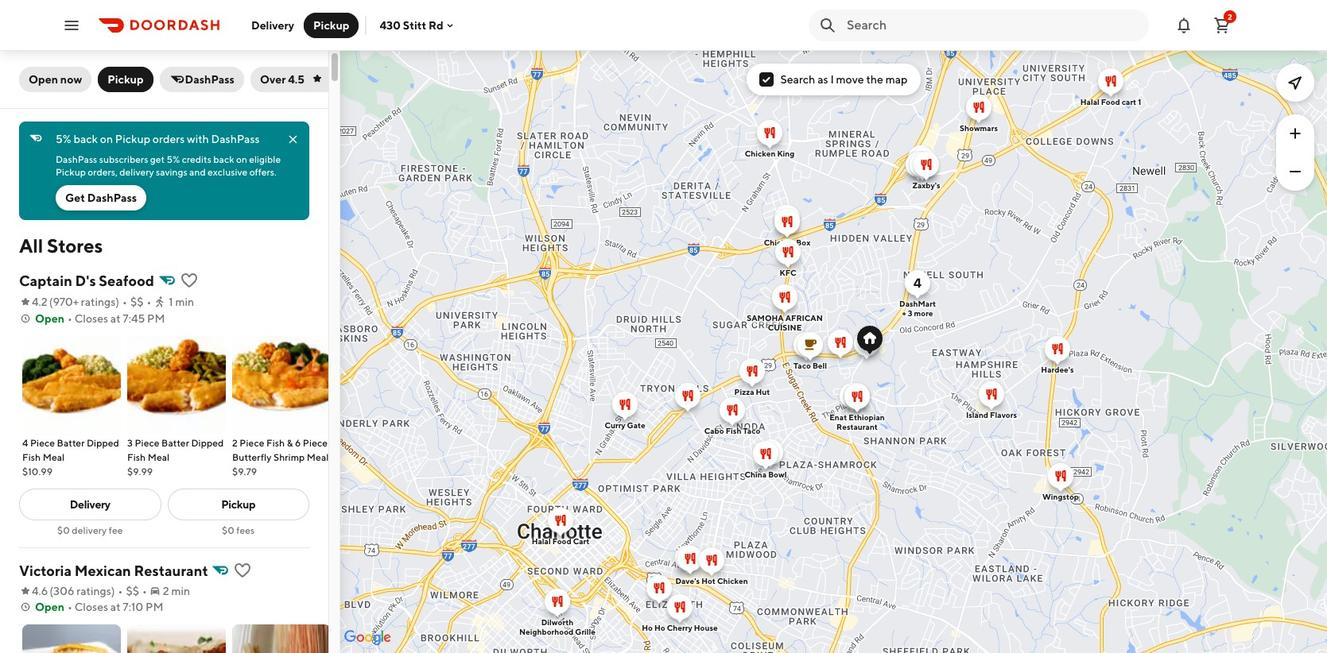 Task type: vqa. For each thing, say whether or not it's contained in the screenshot.
Click to add this store to your saved list icon associated with Jason Wine & Spirits
no



Task type: locate. For each thing, give the bounding box(es) containing it.
2 down victoria mexican restaurant
[[163, 585, 169, 598]]

1 vertical spatial back
[[213, 154, 234, 165]]

ratings up open • closes at 7:45 pm at the left of page
[[81, 296, 116, 309]]

over
[[260, 73, 286, 86]]

2 piece from the left
[[135, 437, 160, 449]]

samoha
[[747, 313, 784, 323], [747, 313, 784, 323]]

open down 4.2
[[35, 313, 64, 325]]

1 horizontal spatial delivery
[[119, 166, 154, 178]]

halal food cart 1
[[1080, 97, 1141, 107], [1080, 97, 1141, 107]]

2 meal from the left
[[148, 452, 170, 464]]

0 vertical spatial min
[[175, 296, 194, 309]]

min
[[175, 296, 194, 309], [171, 585, 190, 598]]

chicken
[[745, 149, 775, 158], [745, 149, 775, 158], [764, 238, 794, 247], [764, 238, 794, 247], [717, 577, 748, 586], [717, 577, 748, 586]]

click to add this store to your saved list image for seafood
[[179, 271, 199, 290]]

min for victoria mexican restaurant
[[171, 585, 190, 598]]

ho ho cherry house
[[642, 624, 718, 633], [642, 624, 718, 633]]

back inside dashpass subscribers get 5% credits back on eligible pickup orders, delivery savings and exclusive offers.
[[213, 154, 234, 165]]

1 horizontal spatial pickup button
[[304, 12, 359, 38]]

2 inside 2 piece fish & 6 piece butterfly shrimp meal $9.79
[[232, 437, 238, 449]]

closes
[[74, 313, 108, 325], [74, 601, 108, 614]]

0 vertical spatial • $$
[[123, 296, 144, 309]]

0 horizontal spatial $0
[[57, 525, 70, 537]]

meal right the shrimp at bottom left
[[307, 452, 329, 464]]

all
[[19, 235, 43, 257]]

0 horizontal spatial dipped
[[87, 437, 119, 449]]

back
[[73, 133, 98, 146], [213, 154, 234, 165]]

back up orders,
[[73, 133, 98, 146]]

meal inside 3 piece batter dipped fish meal $9.99
[[148, 452, 170, 464]]

$0 down the delivery 'link'
[[57, 525, 70, 537]]

$0 left fees
[[222, 525, 235, 537]]

ratings for d's
[[81, 296, 116, 309]]

0 horizontal spatial delivery
[[70, 499, 110, 511]]

piece inside the 4 piece batter dipped fish meal $10.99
[[30, 437, 55, 449]]

meal inside 2 piece fish & 6 piece butterfly shrimp meal $9.79
[[307, 452, 329, 464]]

dashpass inside dashpass subscribers get 5% credits back on eligible pickup orders, delivery savings and exclusive offers.
[[56, 154, 97, 165]]

dashpass up orders,
[[56, 154, 97, 165]]

1 vertical spatial 2
[[232, 437, 238, 449]]

1 meal from the left
[[43, 452, 65, 464]]

0 horizontal spatial meal
[[43, 452, 65, 464]]

0 horizontal spatial )
[[111, 585, 115, 598]]

5% back on pickup orders with dashpass
[[56, 133, 260, 146]]

closes down '( 970+ ratings )'
[[74, 313, 108, 325]]

0 vertical spatial 2
[[1228, 12, 1233, 21]]

• $$ up 7:10
[[118, 585, 139, 598]]

0 vertical spatial delivery
[[119, 166, 154, 178]]

3 piece from the left
[[240, 437, 265, 449]]

$$ for restaurant
[[126, 585, 139, 598]]

1 closes from the top
[[74, 313, 108, 325]]

2 up the butterfly
[[232, 437, 238, 449]]

get dashpass
[[65, 192, 137, 204]]

3 meal from the left
[[307, 452, 329, 464]]

piece right 6
[[303, 437, 328, 449]]

• $$ for restaurant
[[118, 585, 139, 598]]

1 horizontal spatial $0
[[222, 525, 235, 537]]

1 vertical spatial open
[[35, 313, 64, 325]]

pm for restaurant
[[146, 601, 163, 614]]

•
[[123, 296, 127, 309], [147, 296, 151, 309], [68, 313, 72, 325], [118, 585, 123, 598], [142, 585, 147, 598], [68, 601, 72, 614]]

on up exclusive
[[236, 154, 247, 165]]

1 vertical spatial (
[[50, 585, 53, 598]]

( for victoria
[[50, 585, 53, 598]]

hut
[[756, 387, 770, 397], [756, 387, 770, 397]]

0 horizontal spatial delivery
[[72, 525, 107, 537]]

2 horizontal spatial meal
[[307, 452, 329, 464]]

piece
[[30, 437, 55, 449], [135, 437, 160, 449], [240, 437, 265, 449], [303, 437, 328, 449]]

click to add this store to your saved list image
[[179, 271, 199, 290], [233, 562, 252, 581]]

3
[[908, 309, 912, 318], [908, 309, 912, 318], [127, 437, 133, 449]]

( right 4.6
[[50, 585, 53, 598]]

2 piece fish & 6 piece butterfly shrimp meal $9.79
[[232, 437, 329, 478]]

pizza hut
[[734, 387, 770, 397], [734, 387, 770, 397]]

2 for 2
[[1228, 12, 1233, 21]]

dave's hot chicken
[[675, 577, 748, 586], [675, 577, 748, 586]]

kfc
[[779, 268, 796, 278], [779, 268, 796, 278]]

piece right 4
[[30, 437, 55, 449]]

pickup right now
[[108, 73, 144, 86]]

1 horizontal spatial meal
[[148, 452, 170, 464]]

1 horizontal spatial batter
[[162, 437, 189, 449]]

click to add this store to your saved list image down fees
[[233, 562, 252, 581]]

on
[[100, 133, 113, 146], [236, 154, 247, 165]]

1 vertical spatial pickup button
[[98, 67, 153, 92]]

dashpass up with
[[185, 73, 235, 86]]

0 vertical spatial click to add this store to your saved list image
[[179, 271, 199, 290]]

3 piece batter dipped fish meal image
[[127, 336, 226, 435]]

( for captain
[[49, 296, 53, 309]]

island flavors
[[966, 410, 1017, 420], [966, 410, 1017, 420]]

• $$ up 7:45
[[123, 296, 144, 309]]

king
[[777, 149, 794, 158], [777, 149, 794, 158]]

delivery down the delivery 'link'
[[72, 525, 107, 537]]

batter inside the 4 piece batter dipped fish meal $10.99
[[57, 437, 85, 449]]

$0 for delivery
[[57, 525, 70, 537]]

1 $0 from the left
[[57, 525, 70, 537]]

delivery inside dashpass subscribers get 5% credits back on eligible pickup orders, delivery savings and exclusive offers.
[[119, 166, 154, 178]]

china bowl
[[744, 470, 787, 480], [744, 470, 787, 480]]

1 piece from the left
[[30, 437, 55, 449]]

get
[[65, 192, 85, 204]]

open
[[29, 73, 58, 86], [35, 313, 64, 325], [35, 601, 64, 614]]

$$ up 7:45
[[130, 296, 144, 309]]

notification bell image
[[1175, 16, 1194, 35]]

dipped for 4 piece batter dipped fish meal
[[87, 437, 119, 449]]

2 right notification bell image on the top right
[[1228, 12, 1233, 21]]

dashpass inside button
[[185, 73, 235, 86]]

0 vertical spatial pm
[[147, 313, 165, 325]]

1 vertical spatial )
[[111, 585, 115, 598]]

pickup button right now
[[98, 67, 153, 92]]

0 horizontal spatial click to add this store to your saved list image
[[179, 271, 199, 290]]

0 horizontal spatial 5%
[[56, 133, 71, 146]]

$0
[[57, 525, 70, 537], [222, 525, 235, 537]]

$$ for seafood
[[130, 296, 144, 309]]

1 horizontal spatial on
[[236, 154, 247, 165]]

dipped down 3 piece batter dipped fish meal image
[[191, 437, 224, 449]]

taco
[[793, 361, 811, 371], [793, 361, 811, 371], [743, 426, 760, 436], [743, 426, 760, 436]]

ratings
[[81, 296, 116, 309], [77, 585, 111, 598]]

enat ethiopian restaurant
[[829, 413, 885, 432], [829, 413, 885, 432]]

dilworth neighborhood grille
[[519, 618, 595, 637], [519, 618, 595, 637]]

+
[[902, 309, 906, 318], [902, 309, 906, 318]]

ratings up open • closes at 7:10 pm
[[77, 585, 111, 598]]

pickup up get
[[56, 166, 86, 178]]

2 horizontal spatial 2
[[1228, 12, 1233, 21]]

$$ up 7:10
[[126, 585, 139, 598]]

2 $0 from the left
[[222, 525, 235, 537]]

0 vertical spatial )
[[116, 296, 119, 309]]

showmars
[[960, 123, 998, 133], [960, 123, 998, 133]]

meal inside the 4 piece batter dipped fish meal $10.99
[[43, 452, 65, 464]]

d's
[[75, 273, 96, 290]]

now
[[60, 73, 82, 86]]

1 vertical spatial closes
[[74, 601, 108, 614]]

cuisine
[[768, 323, 802, 332], [768, 323, 802, 332]]

)
[[116, 296, 119, 309], [111, 585, 115, 598]]

1 horizontal spatial )
[[116, 296, 119, 309]]

hardee's
[[1041, 365, 1074, 375], [1041, 365, 1074, 375]]

get
[[150, 154, 165, 165]]

( right 4.2
[[49, 296, 53, 309]]

4 piece batter dipped fish meal $10.99
[[22, 437, 119, 478]]

2 dipped from the left
[[191, 437, 224, 449]]

5%
[[56, 133, 71, 146], [167, 154, 180, 165]]

0 horizontal spatial back
[[73, 133, 98, 146]]

open down 4.6
[[35, 601, 64, 614]]

1 vertical spatial 5%
[[167, 154, 180, 165]]

1 vertical spatial ratings
[[77, 585, 111, 598]]

2 vertical spatial open
[[35, 601, 64, 614]]

430 stitt rd button
[[380, 19, 456, 31]]

pickup up $0 fees
[[221, 499, 255, 511]]

1 vertical spatial $$
[[126, 585, 139, 598]]

delivery
[[251, 19, 294, 31], [70, 499, 110, 511]]

5% inside dashpass subscribers get 5% credits back on eligible pickup orders, delivery savings and exclusive offers.
[[167, 154, 180, 165]]

dashpass
[[185, 73, 235, 86], [211, 133, 260, 146], [56, 154, 97, 165], [87, 192, 137, 204]]

dipped inside the 4 piece batter dipped fish meal $10.99
[[87, 437, 119, 449]]

savings
[[156, 166, 187, 178]]

1 batter from the left
[[57, 437, 85, 449]]

$0 delivery fee
[[57, 525, 123, 537]]

• $$ for seafood
[[123, 296, 144, 309]]

closes for mexican
[[74, 601, 108, 614]]

5% up get
[[56, 133, 71, 146]]

6
[[295, 437, 301, 449]]

(
[[49, 296, 53, 309], [50, 585, 53, 598]]

pickup right "delivery" button
[[313, 19, 350, 31]]

halal food cart
[[531, 537, 589, 546], [531, 537, 589, 546]]

2 vertical spatial 2
[[163, 585, 169, 598]]

1 horizontal spatial back
[[213, 154, 234, 165]]

open inside button
[[29, 73, 58, 86]]

2 at from the top
[[110, 601, 121, 614]]

4 items, open order cart image
[[1213, 16, 1232, 35]]

4 piece from the left
[[303, 437, 328, 449]]

1 horizontal spatial delivery
[[251, 19, 294, 31]]

seafood
[[99, 273, 154, 290]]

delivery up $0 delivery fee
[[70, 499, 110, 511]]

) down seafood
[[116, 296, 119, 309]]

0 horizontal spatial batter
[[57, 437, 85, 449]]

0 vertical spatial on
[[100, 133, 113, 146]]

pickup button left 430
[[304, 12, 359, 38]]

at
[[110, 313, 121, 325], [110, 601, 121, 614]]

min for captain d's seafood
[[175, 296, 194, 309]]

pm right 7:10
[[146, 601, 163, 614]]

batter right 4
[[57, 437, 85, 449]]

closes down ( 306 ratings )
[[74, 601, 108, 614]]

pickup button
[[304, 12, 359, 38], [98, 67, 153, 92]]

hot
[[701, 577, 715, 586], [701, 577, 715, 586]]

open • closes at 7:10 pm
[[35, 601, 163, 614]]

on up subscribers
[[100, 133, 113, 146]]

1 horizontal spatial 5%
[[167, 154, 180, 165]]

at left 7:10
[[110, 601, 121, 614]]

click to add this store to your saved list image up 1 min
[[179, 271, 199, 290]]

1 vertical spatial min
[[171, 585, 190, 598]]

$9.79
[[232, 466, 257, 478]]

delivery inside button
[[251, 19, 294, 31]]

cabo fish taco
[[704, 426, 760, 436], [704, 426, 760, 436]]

delivery up the over
[[251, 19, 294, 31]]

3 inside 3 piece batter dipped fish meal $9.99
[[127, 437, 133, 449]]

2 closes from the top
[[74, 601, 108, 614]]

1 vertical spatial at
[[110, 601, 121, 614]]

dipped
[[87, 437, 119, 449], [191, 437, 224, 449]]

ethiopian
[[848, 413, 885, 422], [848, 413, 885, 422]]

piece up the butterfly
[[240, 437, 265, 449]]

1 vertical spatial delivery
[[70, 499, 110, 511]]

meal up $10.99
[[43, 452, 65, 464]]

0 vertical spatial $$
[[130, 296, 144, 309]]

piece for 3
[[135, 437, 160, 449]]

0 horizontal spatial on
[[100, 133, 113, 146]]

dashmart
[[899, 299, 936, 309], [899, 299, 936, 309]]

1 horizontal spatial click to add this store to your saved list image
[[233, 562, 252, 581]]

at for restaurant
[[110, 601, 121, 614]]

$9.99
[[127, 466, 153, 478]]

taco bell
[[793, 361, 827, 371], [793, 361, 827, 371]]

2 inside button
[[1228, 12, 1233, 21]]

1 vertical spatial pm
[[146, 601, 163, 614]]

dashmart + 3 more samoha african cuisine
[[747, 299, 936, 332], [747, 299, 936, 332]]

) down victoria mexican restaurant
[[111, 585, 115, 598]]

0 vertical spatial at
[[110, 313, 121, 325]]

1 horizontal spatial dipped
[[191, 437, 224, 449]]

back up exclusive
[[213, 154, 234, 165]]

piece inside 3 piece batter dipped fish meal $9.99
[[135, 437, 160, 449]]

open for captain
[[35, 313, 64, 325]]

chicken box
[[764, 238, 810, 247], [764, 238, 810, 247]]

0 horizontal spatial 2
[[163, 585, 169, 598]]

5% up the savings
[[167, 154, 180, 165]]

open left now
[[29, 73, 58, 86]]

fish inside 3 piece batter dipped fish meal $9.99
[[127, 452, 146, 464]]

( 970+ ratings )
[[49, 296, 119, 309]]

1 vertical spatial on
[[236, 154, 247, 165]]

1 dipped from the left
[[87, 437, 119, 449]]

batter down 3 piece batter dipped fish meal image
[[162, 437, 189, 449]]

ratings for mexican
[[77, 585, 111, 598]]

piece for 4
[[30, 437, 55, 449]]

7:10
[[123, 601, 143, 614]]

enat
[[829, 413, 847, 422], [829, 413, 847, 422]]

pm
[[147, 313, 165, 325], [146, 601, 163, 614]]

meal up $9.99
[[148, 452, 170, 464]]

dipped inside 3 piece batter dipped fish meal $9.99
[[191, 437, 224, 449]]

dipped up the delivery 'link'
[[87, 437, 119, 449]]

0 horizontal spatial pickup button
[[98, 67, 153, 92]]

delivery down subscribers
[[119, 166, 154, 178]]

batter inside 3 piece batter dipped fish meal $9.99
[[162, 437, 189, 449]]

Store search: begin typing to search for stores available on DoorDash text field
[[847, 16, 1140, 34]]

1 vertical spatial • $$
[[118, 585, 139, 598]]

at left 7:45
[[110, 313, 121, 325]]

bell
[[812, 361, 827, 371], [812, 361, 827, 371]]

0 vertical spatial delivery
[[251, 19, 294, 31]]

dashpass down orders,
[[87, 192, 137, 204]]

0 vertical spatial open
[[29, 73, 58, 86]]

1 vertical spatial click to add this store to your saved list image
[[233, 562, 252, 581]]

cart
[[573, 537, 589, 546], [573, 537, 589, 546]]

1 at from the top
[[110, 313, 121, 325]]

4.5
[[288, 73, 305, 86]]

batter for $10.99
[[57, 437, 85, 449]]

recenter the map image
[[1286, 73, 1305, 92]]

1 horizontal spatial 2
[[232, 437, 238, 449]]

piece up $9.99
[[135, 437, 160, 449]]

0 vertical spatial (
[[49, 296, 53, 309]]

ho
[[642, 624, 653, 633], [642, 624, 653, 633], [654, 624, 665, 633], [654, 624, 665, 633]]

pickup for the topmost pickup button
[[313, 19, 350, 31]]

box
[[796, 238, 810, 247], [796, 238, 810, 247]]

0 vertical spatial closes
[[74, 313, 108, 325]]

as
[[818, 73, 828, 86]]

1 vertical spatial delivery
[[72, 525, 107, 537]]

pm right 7:45
[[147, 313, 165, 325]]

delivery inside 'link'
[[70, 499, 110, 511]]

2 batter from the left
[[162, 437, 189, 449]]

0 vertical spatial ratings
[[81, 296, 116, 309]]



Task type: describe. For each thing, give the bounding box(es) containing it.
0 vertical spatial 5%
[[56, 133, 71, 146]]

get dashpass button
[[56, 185, 147, 211]]

zoom in image
[[1286, 124, 1305, 143]]

$0 fees
[[222, 525, 255, 537]]

and
[[189, 166, 206, 178]]

2 for 2 piece fish & 6 piece butterfly shrimp meal $9.79
[[232, 437, 238, 449]]

pickup inside dashpass subscribers get 5% credits back on eligible pickup orders, delivery savings and exclusive offers.
[[56, 166, 86, 178]]

2 piece fish & 6 piece butterfly shrimp meal image
[[232, 336, 331, 435]]

dashpass subscribers get 5% credits back on eligible pickup orders, delivery savings and exclusive offers.
[[56, 154, 283, 178]]

) for restaurant
[[111, 585, 115, 598]]

shrimp
[[274, 452, 305, 464]]

) for seafood
[[116, 296, 119, 309]]

on inside dashpass subscribers get 5% credits back on eligible pickup orders, delivery savings and exclusive offers.
[[236, 154, 247, 165]]

430 stitt rd
[[380, 19, 443, 31]]

4 piece batter dipped fish meal image
[[22, 336, 121, 435]]

piece for 2
[[240, 437, 265, 449]]

7:45
[[123, 313, 145, 325]]

credits
[[182, 154, 211, 165]]

delivery link
[[19, 489, 161, 521]]

at for seafood
[[110, 313, 121, 325]]

3 piece batter dipped fish meal $9.99
[[127, 437, 224, 478]]

batter for $9.99
[[162, 437, 189, 449]]

all stores
[[19, 235, 103, 257]]

subscribers
[[99, 154, 148, 165]]

search as i move the map
[[781, 73, 908, 86]]

2 for 2 min
[[163, 585, 169, 598]]

open now button
[[19, 67, 92, 92]]

Search as I move the map checkbox
[[760, 72, 774, 87]]

430
[[380, 19, 401, 31]]

fish inside the 4 piece batter dipped fish meal $10.99
[[22, 452, 41, 464]]

fish inside 2 piece fish & 6 piece butterfly shrimp meal $9.79
[[266, 437, 285, 449]]

delivery for "delivery" button
[[251, 19, 294, 31]]

2 button
[[1207, 9, 1238, 41]]

victoria
[[19, 563, 72, 580]]

with
[[187, 133, 209, 146]]

stores
[[47, 235, 103, 257]]

meal for $10.99
[[43, 452, 65, 464]]

pm for seafood
[[147, 313, 165, 325]]

over 4.5 button
[[251, 67, 356, 92]]

eligible
[[249, 154, 281, 165]]

butterfly
[[232, 452, 272, 464]]

closes for d's
[[74, 313, 108, 325]]

orders
[[153, 133, 185, 146]]

stitt
[[403, 19, 426, 31]]

2 min
[[163, 585, 190, 598]]

&
[[287, 437, 293, 449]]

offers.
[[249, 166, 277, 178]]

$0 for pickup
[[222, 525, 235, 537]]

pickup for the bottom pickup button
[[108, 73, 144, 86]]

1 min
[[169, 296, 194, 309]]

4.2
[[32, 296, 47, 309]]

delivery button
[[242, 12, 304, 38]]

captain d's seafood
[[19, 273, 154, 290]]

dashpass up exclusive
[[211, 133, 260, 146]]

( 306 ratings )
[[50, 585, 115, 598]]

delivery for the delivery 'link'
[[70, 499, 110, 511]]

pickup link
[[167, 489, 309, 521]]

captain
[[19, 273, 72, 290]]

306
[[53, 585, 74, 598]]

search
[[781, 73, 816, 86]]

open menu image
[[62, 16, 81, 35]]

pickup up subscribers
[[115, 133, 150, 146]]

average rating of 4.6 out of 5 element
[[19, 584, 48, 600]]

meal for $9.99
[[148, 452, 170, 464]]

open for victoria
[[35, 601, 64, 614]]

powered by google image
[[344, 631, 391, 647]]

zoom out image
[[1286, 162, 1305, 181]]

the
[[867, 73, 884, 86]]

over 4.5
[[260, 73, 305, 86]]

map region
[[280, 20, 1327, 654]]

open now
[[29, 73, 82, 86]]

fee
[[109, 525, 123, 537]]

$10.99
[[22, 466, 53, 478]]

4.6
[[32, 585, 48, 598]]

open • closes at 7:45 pm
[[35, 313, 165, 325]]

pickup for pickup link on the bottom
[[221, 499, 255, 511]]

dipped for 3 piece batter dipped fish meal
[[191, 437, 224, 449]]

0 vertical spatial pickup button
[[304, 12, 359, 38]]

victoria mexican restaurant
[[19, 563, 208, 580]]

orders,
[[88, 166, 118, 178]]

0 vertical spatial back
[[73, 133, 98, 146]]

exclusive
[[208, 166, 248, 178]]

click to add this store to your saved list image for restaurant
[[233, 562, 252, 581]]

dashpass button
[[160, 67, 244, 92]]

970+
[[53, 296, 79, 309]]

rd
[[429, 19, 443, 31]]

mexican
[[75, 563, 131, 580]]

dashpass inside button
[[87, 192, 137, 204]]

average rating of 4.2 out of 5 element
[[19, 294, 47, 310]]

i
[[831, 73, 834, 86]]

fees
[[236, 525, 255, 537]]

4
[[22, 437, 28, 449]]

move
[[836, 73, 864, 86]]

map
[[886, 73, 908, 86]]



